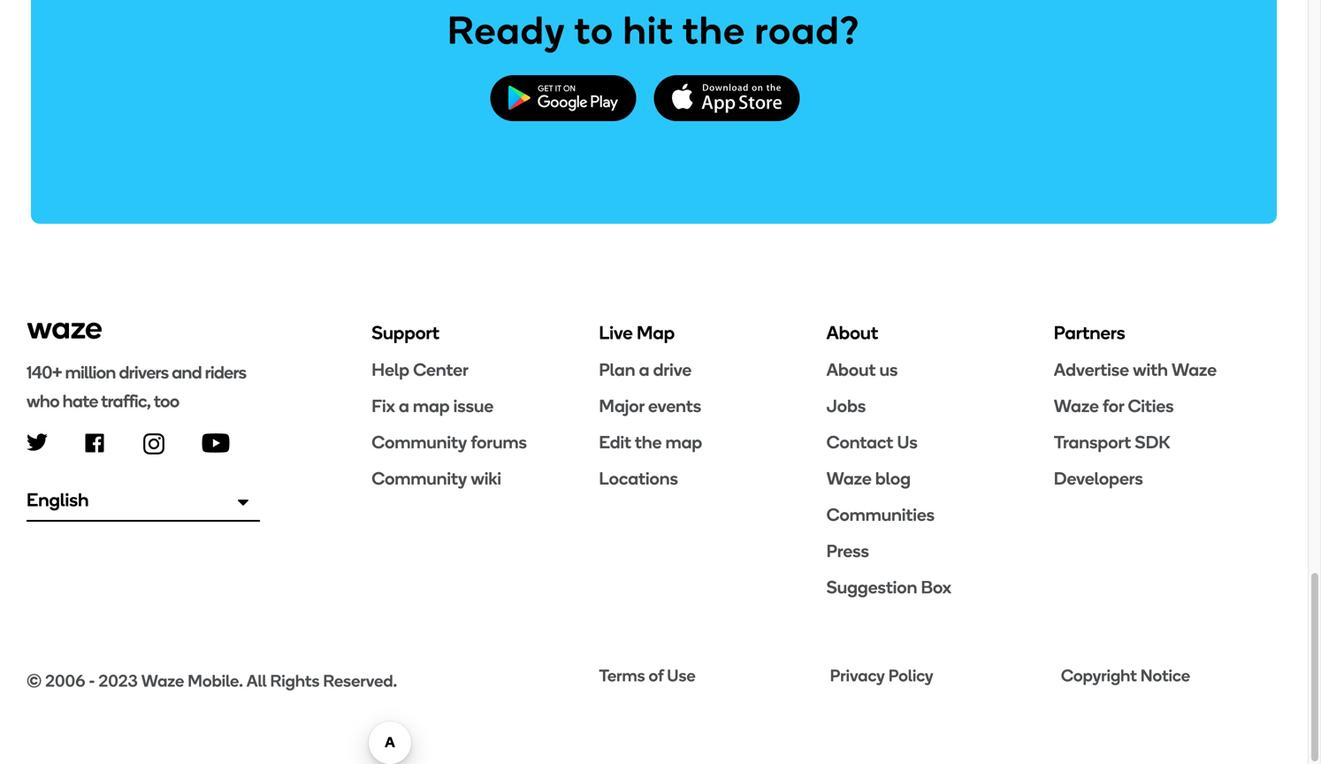 Task type: locate. For each thing, give the bounding box(es) containing it.
drive
[[653, 359, 692, 380]]

sdk
[[1135, 432, 1170, 453]]

edit the map
[[599, 432, 702, 453]]

about up jobs
[[826, 359, 876, 380]]

waze right "with"
[[1172, 359, 1217, 380]]

ready
[[448, 7, 566, 54]]

major
[[599, 395, 645, 417]]

1 vertical spatial about
[[826, 359, 876, 380]]

the
[[683, 7, 746, 54], [635, 432, 662, 453]]

fix
[[372, 395, 395, 417]]

community down fix a map issue
[[372, 432, 467, 453]]

1 vertical spatial map
[[666, 432, 702, 453]]

fix a map issue
[[372, 395, 494, 417]]

developers link
[[1054, 467, 1281, 490]]

communities
[[826, 504, 935, 525]]

riders
[[205, 361, 246, 383]]

1 horizontal spatial map
[[666, 432, 702, 453]]

notice
[[1141, 666, 1190, 686]]

map inside 'link'
[[413, 395, 450, 417]]

waze for cities
[[1054, 395, 1174, 417]]

us
[[897, 432, 918, 453]]

contact us
[[826, 432, 918, 453]]

0 horizontal spatial a
[[399, 395, 409, 417]]

2023
[[99, 671, 138, 691]]

suggestion box
[[826, 577, 952, 598]]

a for fix
[[399, 395, 409, 417]]

community for community wiki
[[372, 468, 467, 489]]

0 vertical spatial a
[[639, 359, 649, 380]]

140+
[[27, 361, 62, 383]]

terms
[[599, 666, 645, 686]]

community down community forums
[[372, 468, 467, 489]]

box
[[921, 577, 952, 598]]

plan
[[599, 359, 635, 380]]

hate
[[63, 390, 98, 411]]

road?
[[755, 7, 860, 54]]

events
[[648, 395, 701, 417]]

2 about from the top
[[826, 359, 876, 380]]

press
[[826, 540, 869, 562]]

about for about
[[826, 321, 878, 344]]

about for about us
[[826, 359, 876, 380]]

waze blog link
[[826, 467, 1054, 490]]

youtube image
[[202, 433, 230, 453]]

waze left for
[[1054, 395, 1099, 417]]

major events link
[[599, 394, 826, 417]]

© 2006 - 2023 waze mobile. all rights reserved.
[[27, 671, 397, 691]]

a right "fix"
[[399, 395, 409, 417]]

a for plan
[[639, 359, 649, 380]]

community forums
[[372, 432, 527, 453]]

edit the map link
[[599, 431, 826, 454]]

copyright notice
[[1061, 666, 1190, 686]]

©
[[27, 671, 42, 691]]

locations
[[599, 468, 678, 489]]

1 vertical spatial the
[[635, 432, 662, 453]]

copyright notice link
[[1061, 665, 1281, 687]]

0 vertical spatial community
[[372, 432, 467, 453]]

-
[[89, 671, 95, 691]]

the right "edit"
[[635, 432, 662, 453]]

cities
[[1128, 395, 1174, 417]]

0 horizontal spatial map
[[413, 395, 450, 417]]

a right plan
[[639, 359, 649, 380]]

twitter link
[[27, 433, 48, 451]]

transport sdk link
[[1054, 431, 1281, 454]]

jobs
[[826, 395, 866, 417]]

advertise with waze link
[[1054, 358, 1281, 381]]

advertise with waze
[[1054, 359, 1217, 380]]

map inside "link"
[[666, 432, 702, 453]]

reserved.
[[323, 671, 397, 691]]

map down events
[[666, 432, 702, 453]]

edit
[[599, 432, 631, 453]]

about up the 'about us'
[[826, 321, 878, 344]]

1 horizontal spatial the
[[683, 7, 746, 54]]

help
[[372, 359, 409, 380]]

and
[[172, 361, 202, 383]]

1 community from the top
[[372, 432, 467, 453]]

privacy policy link
[[830, 665, 1050, 687]]

issue
[[453, 395, 494, 417]]

center
[[413, 359, 469, 380]]

0 vertical spatial about
[[826, 321, 878, 344]]

a inside 'link'
[[399, 395, 409, 417]]

community
[[372, 432, 467, 453], [372, 468, 467, 489]]

waze down contact
[[826, 468, 872, 489]]

copyright
[[1061, 666, 1137, 686]]

the right hit
[[683, 7, 746, 54]]

jobs link
[[826, 394, 1054, 417]]

press link
[[826, 540, 1054, 562]]

with
[[1133, 359, 1168, 380]]

1 horizontal spatial a
[[639, 359, 649, 380]]

2 community from the top
[[372, 468, 467, 489]]

0 horizontal spatial the
[[635, 432, 662, 453]]

plan a drive link
[[599, 358, 826, 381]]

1 about from the top
[[826, 321, 878, 344]]

1 vertical spatial community
[[372, 468, 467, 489]]

map down center
[[413, 395, 450, 417]]

about
[[826, 321, 878, 344], [826, 359, 876, 380]]

a
[[639, 359, 649, 380], [399, 395, 409, 417]]

1 vertical spatial a
[[399, 395, 409, 417]]

of
[[649, 666, 664, 686]]

us
[[880, 359, 898, 380]]

map
[[413, 395, 450, 417], [666, 432, 702, 453]]

transport
[[1054, 432, 1131, 453]]

waze for cities link
[[1054, 394, 1281, 417]]

0 vertical spatial map
[[413, 395, 450, 417]]

terms of use
[[599, 666, 696, 686]]



Task type: vqa. For each thing, say whether or not it's contained in the screenshot.


Task type: describe. For each thing, give the bounding box(es) containing it.
policy
[[889, 666, 933, 686]]

communities link
[[826, 503, 1054, 526]]

help center
[[372, 359, 469, 380]]

privacy policy
[[830, 666, 933, 686]]

waze right 2023
[[141, 671, 184, 691]]

ready to hit the road?
[[448, 7, 860, 54]]

youtube link
[[202, 433, 230, 453]]

contact
[[826, 432, 893, 453]]

instagram image
[[143, 433, 164, 454]]

english
[[27, 488, 89, 511]]

million
[[65, 361, 116, 383]]

map for a
[[413, 395, 450, 417]]

support
[[372, 321, 440, 344]]

{{ data.sidebar.logolink.text }} image
[[27, 321, 103, 340]]

privacy
[[830, 666, 885, 686]]

facebook link
[[85, 433, 104, 453]]

contact us link
[[826, 431, 1054, 454]]

english link
[[27, 480, 260, 522]]

suggestion box link
[[826, 576, 1054, 599]]

caret down image
[[238, 493, 248, 511]]

use
[[667, 666, 696, 686]]

wiki
[[471, 468, 501, 489]]

map
[[637, 321, 675, 344]]

all
[[246, 671, 267, 691]]

to
[[575, 7, 614, 54]]

live
[[599, 321, 633, 344]]

live map
[[599, 321, 675, 344]]

fix a map issue link
[[372, 394, 599, 417]]

forums
[[471, 432, 527, 453]]

too
[[154, 390, 179, 411]]

community wiki link
[[372, 467, 599, 490]]

community wiki
[[372, 468, 501, 489]]

hit
[[623, 7, 674, 54]]

help center link
[[372, 358, 599, 381]]

for
[[1103, 395, 1124, 417]]

developers
[[1054, 468, 1143, 489]]

locations link
[[599, 467, 826, 490]]

2006
[[45, 671, 85, 691]]

partners
[[1054, 321, 1125, 344]]

twitter image
[[27, 433, 48, 451]]

advertise
[[1054, 359, 1129, 380]]

who
[[27, 390, 59, 411]]

suggestion
[[826, 577, 917, 598]]

140+ million drivers and riders who hate traffic, too
[[27, 361, 246, 411]]

major events
[[599, 395, 701, 417]]

rights
[[270, 671, 320, 691]]

traffic,
[[101, 390, 151, 411]]

community for community forums
[[372, 432, 467, 453]]

terms of use link
[[599, 665, 819, 687]]

waze blog
[[826, 468, 911, 489]]

blog
[[875, 468, 911, 489]]

instagram link
[[143, 433, 164, 454]]

plan a drive
[[599, 359, 692, 380]]

facebook image
[[85, 433, 104, 453]]

0 vertical spatial the
[[683, 7, 746, 54]]

map for the
[[666, 432, 702, 453]]

about us
[[826, 359, 898, 380]]

community forums link
[[372, 431, 599, 454]]

the inside "link"
[[635, 432, 662, 453]]

mobile.
[[188, 671, 243, 691]]

transport sdk
[[1054, 432, 1170, 453]]

drivers
[[119, 361, 169, 383]]

about us link
[[826, 358, 1054, 381]]



